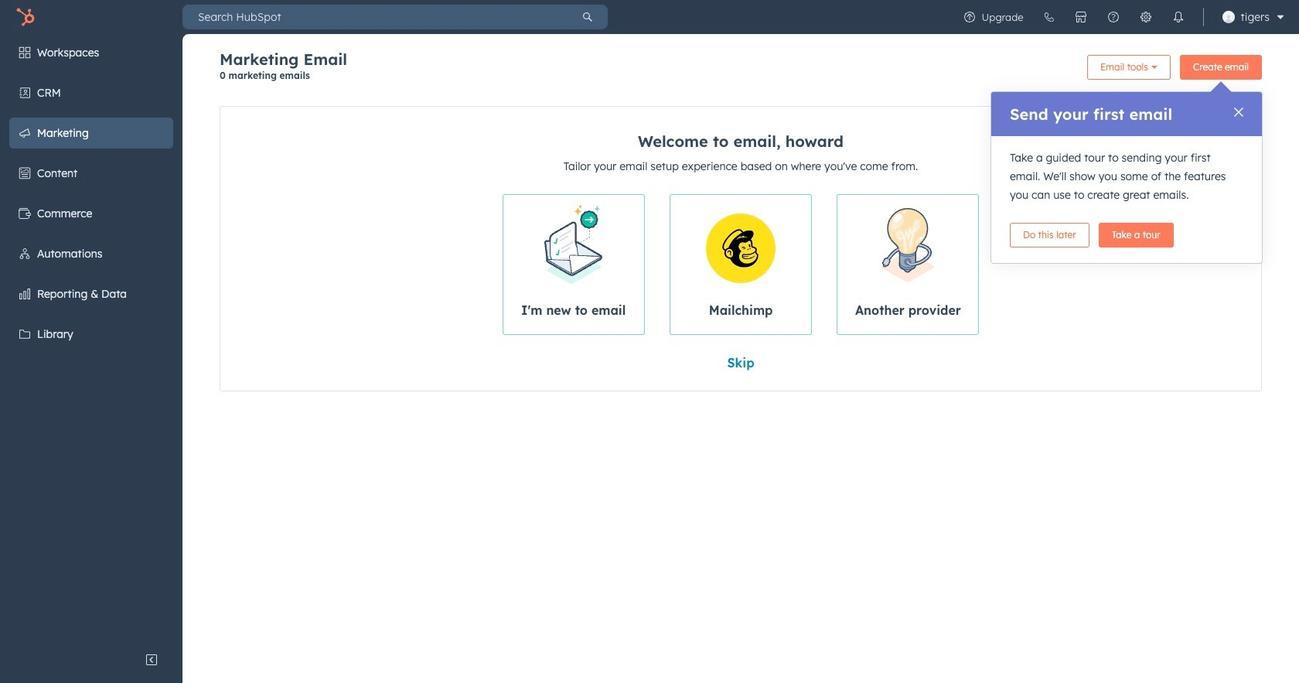 Task type: locate. For each thing, give the bounding box(es) containing it.
banner
[[220, 50, 1263, 91]]

menu
[[954, 0, 1291, 34], [0, 34, 183, 645]]

None checkbox
[[503, 194, 645, 335], [670, 194, 813, 335], [837, 194, 980, 335], [503, 194, 645, 335], [670, 194, 813, 335], [837, 194, 980, 335]]

0 horizontal spatial menu
[[0, 34, 183, 645]]

help image
[[1108, 11, 1120, 23]]



Task type: describe. For each thing, give the bounding box(es) containing it.
1 horizontal spatial menu
[[954, 0, 1291, 34]]

Search HubSpot search field
[[183, 5, 568, 29]]

close image
[[1235, 108, 1244, 117]]

notifications image
[[1173, 11, 1185, 23]]

howard n/a image
[[1223, 11, 1235, 23]]

marketplaces image
[[1075, 11, 1088, 23]]

settings image
[[1140, 11, 1152, 23]]



Task type: vqa. For each thing, say whether or not it's contained in the screenshot.
middle press to sort. element
no



